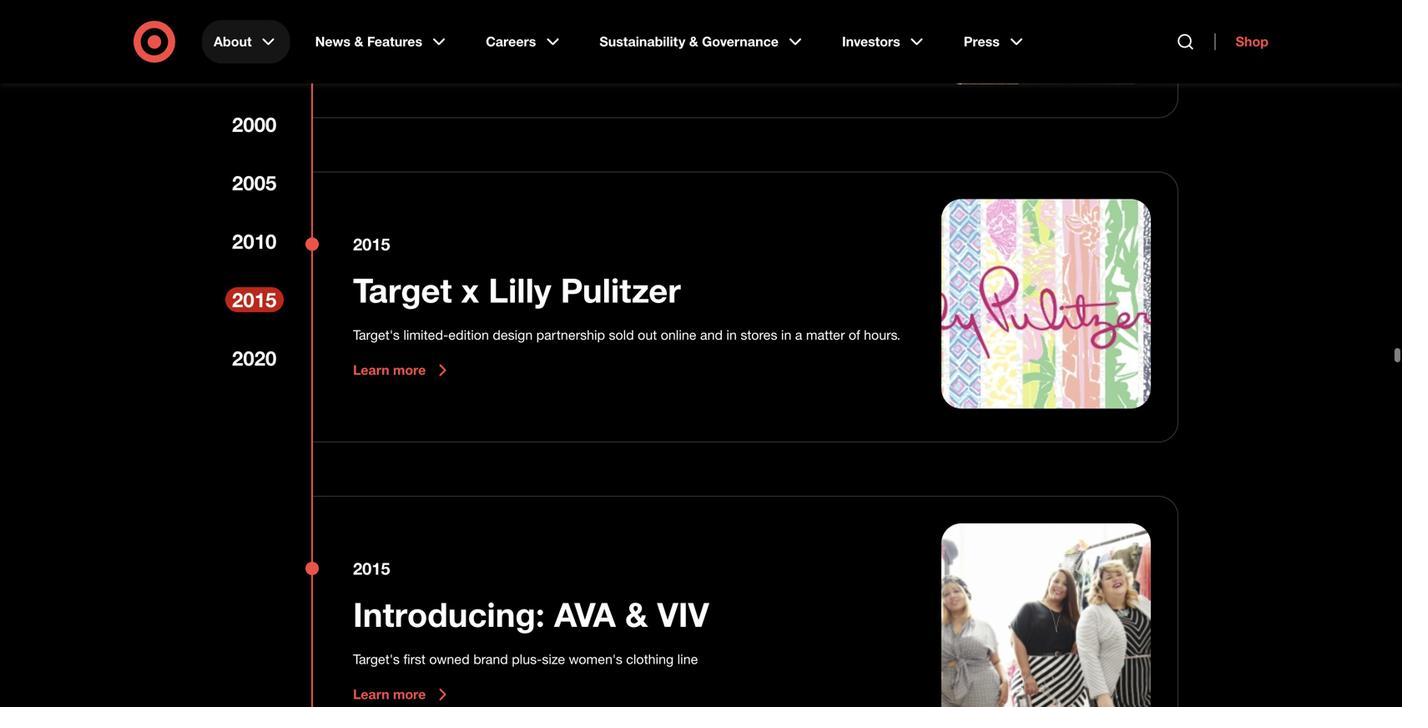 Task type: vqa. For each thing, say whether or not it's contained in the screenshot.
first in
yes



Task type: locate. For each thing, give the bounding box(es) containing it.
2000
[[232, 112, 277, 137]]

2 vertical spatial learn
[[353, 687, 390, 703]]

& left governance
[[689, 33, 699, 50]]

target's limited-edition design partnership sold out online and in stores in a matter of hours.
[[353, 327, 901, 343]]

0 vertical spatial learn more
[[353, 38, 426, 54]]

target's first owned brand plus-size women's clothing line
[[353, 652, 702, 668]]

learn more down the first
[[353, 687, 426, 703]]

2015
[[353, 234, 390, 254], [232, 288, 277, 312], [353, 559, 390, 579]]

learn more button right news
[[353, 36, 453, 56]]

in left a
[[781, 327, 792, 343]]

2 vertical spatial learn more
[[353, 687, 426, 703]]

sustainability
[[600, 33, 686, 50]]

learn more button down the first
[[353, 685, 453, 705]]

stores
[[741, 327, 778, 343]]

& for features
[[354, 33, 364, 50]]

ava
[[554, 594, 616, 635]]

x
[[461, 270, 479, 311]]

1 vertical spatial target's
[[353, 652, 400, 668]]

more down the first
[[393, 687, 426, 703]]

out
[[638, 327, 657, 343]]

careers link
[[474, 20, 575, 63]]

2 vertical spatial 2015
[[353, 559, 390, 579]]

2010 link
[[225, 229, 284, 254]]

2005 link
[[225, 170, 284, 195]]

learn more button
[[353, 36, 453, 56], [353, 361, 453, 381], [353, 685, 453, 705]]

2 learn more button from the top
[[353, 361, 453, 381]]

more right news
[[393, 38, 426, 54]]

pulitzer
[[561, 270, 681, 311]]

introducing: ava & viv button
[[353, 594, 710, 636]]

target's
[[353, 327, 400, 343], [353, 652, 400, 668]]

2 learn from the top
[[353, 362, 390, 378]]

introducing: ava & viv
[[353, 594, 710, 635]]

line
[[678, 652, 698, 668]]

1 vertical spatial learn more
[[353, 362, 426, 378]]

partnership
[[537, 327, 605, 343]]

background pattern image
[[942, 199, 1151, 409]]

learn more
[[353, 38, 426, 54], [353, 362, 426, 378], [353, 687, 426, 703]]

target's left the first
[[353, 652, 400, 668]]

news
[[315, 33, 351, 50]]

3 learn more button from the top
[[353, 685, 453, 705]]

2 more from the top
[[393, 362, 426, 378]]

2 target's from the top
[[353, 652, 400, 668]]

investors link
[[831, 20, 939, 63]]

learn more right news
[[353, 38, 426, 54]]

0 horizontal spatial in
[[727, 327, 737, 343]]

sustainability & governance link
[[588, 20, 817, 63]]

& for governance
[[689, 33, 699, 50]]

in
[[727, 327, 737, 343], [781, 327, 792, 343]]

0 vertical spatial more
[[393, 38, 426, 54]]

& left "viv"
[[625, 594, 648, 635]]

2 horizontal spatial &
[[689, 33, 699, 50]]

2 vertical spatial learn more button
[[353, 685, 453, 705]]

2 learn more from the top
[[353, 362, 426, 378]]

governance
[[702, 33, 779, 50]]

1 in from the left
[[727, 327, 737, 343]]

0 vertical spatial learn more button
[[353, 36, 453, 56]]

1 vertical spatial learn more button
[[353, 361, 453, 381]]

shop
[[1236, 33, 1269, 50]]

1 horizontal spatial in
[[781, 327, 792, 343]]

more down limited- on the left top
[[393, 362, 426, 378]]

2 vertical spatial more
[[393, 687, 426, 703]]

1 target's from the top
[[353, 327, 400, 343]]

viv
[[658, 594, 710, 635]]

brand
[[474, 652, 508, 668]]

& right news
[[354, 33, 364, 50]]

learn more button for introducing:
[[353, 685, 453, 705]]

target's left limited- on the left top
[[353, 327, 400, 343]]

learn more down limited- on the left top
[[353, 362, 426, 378]]

2020
[[232, 346, 277, 370]]

learn
[[353, 38, 390, 54], [353, 362, 390, 378], [353, 687, 390, 703]]

more
[[393, 38, 426, 54], [393, 362, 426, 378], [393, 687, 426, 703]]

online
[[661, 327, 697, 343]]

1 horizontal spatial &
[[625, 594, 648, 635]]

first
[[404, 652, 426, 668]]

1 vertical spatial more
[[393, 362, 426, 378]]

&
[[354, 33, 364, 50], [689, 33, 699, 50], [625, 594, 648, 635]]

owned
[[430, 652, 470, 668]]

size
[[542, 652, 565, 668]]

a
[[796, 327, 803, 343]]

careers
[[486, 33, 536, 50]]

3 learn more from the top
[[353, 687, 426, 703]]

learn more for target x lilly pulitzer
[[353, 362, 426, 378]]

matter
[[806, 327, 845, 343]]

learn more button down limited- on the left top
[[353, 361, 453, 381]]

1 vertical spatial learn
[[353, 362, 390, 378]]

0 vertical spatial target's
[[353, 327, 400, 343]]

about
[[214, 33, 252, 50]]

3 learn from the top
[[353, 687, 390, 703]]

women's
[[569, 652, 623, 668]]

0 horizontal spatial &
[[354, 33, 364, 50]]

in right and at the top
[[727, 327, 737, 343]]

plus-
[[512, 652, 542, 668]]

2015 for introducing: ava & viv
[[353, 559, 390, 579]]

3 more from the top
[[393, 687, 426, 703]]

0 vertical spatial learn
[[353, 38, 390, 54]]

1 learn from the top
[[353, 38, 390, 54]]

0 vertical spatial 2015
[[353, 234, 390, 254]]



Task type: describe. For each thing, give the bounding box(es) containing it.
learn more for introducing: ava & viv
[[353, 687, 426, 703]]

2010
[[232, 229, 277, 253]]

edition
[[449, 327, 489, 343]]

more for target
[[393, 362, 426, 378]]

clothing
[[627, 652, 674, 668]]

more for introducing:
[[393, 687, 426, 703]]

& inside "button"
[[625, 594, 648, 635]]

lilly
[[489, 270, 552, 311]]

features
[[367, 33, 423, 50]]

1 vertical spatial 2015
[[232, 288, 277, 312]]

investors
[[842, 33, 901, 50]]

shop link
[[1215, 33, 1269, 50]]

learn more button for target
[[353, 361, 453, 381]]

a group of women posing for a picture image
[[942, 524, 1151, 707]]

1 learn more from the top
[[353, 38, 426, 54]]

learn for introducing:
[[353, 687, 390, 703]]

target x lilly pulitzer button
[[353, 269, 681, 311]]

target
[[353, 270, 452, 311]]

news & features
[[315, 33, 423, 50]]

limited-
[[404, 327, 449, 343]]

design
[[493, 327, 533, 343]]

press link
[[953, 20, 1039, 63]]

hours.
[[864, 327, 901, 343]]

target's for introducing: ava & viv
[[353, 652, 400, 668]]

2015 link
[[225, 287, 284, 312]]

sold
[[609, 327, 634, 343]]

and
[[701, 327, 723, 343]]

introducing:
[[353, 594, 545, 635]]

2005
[[232, 171, 277, 195]]

learn for target
[[353, 362, 390, 378]]

news & features link
[[304, 20, 461, 63]]

1 more from the top
[[393, 38, 426, 54]]

target's for target x lilly pulitzer
[[353, 327, 400, 343]]

of
[[849, 327, 861, 343]]

2015 for target x lilly pulitzer
[[353, 234, 390, 254]]

2 in from the left
[[781, 327, 792, 343]]

2020 link
[[225, 346, 284, 371]]

target x lilly pulitzer
[[353, 270, 681, 311]]

1 learn more button from the top
[[353, 36, 453, 56]]

about link
[[202, 20, 290, 63]]

2000 link
[[225, 112, 284, 137]]

sustainability & governance
[[600, 33, 779, 50]]

press
[[964, 33, 1000, 50]]



